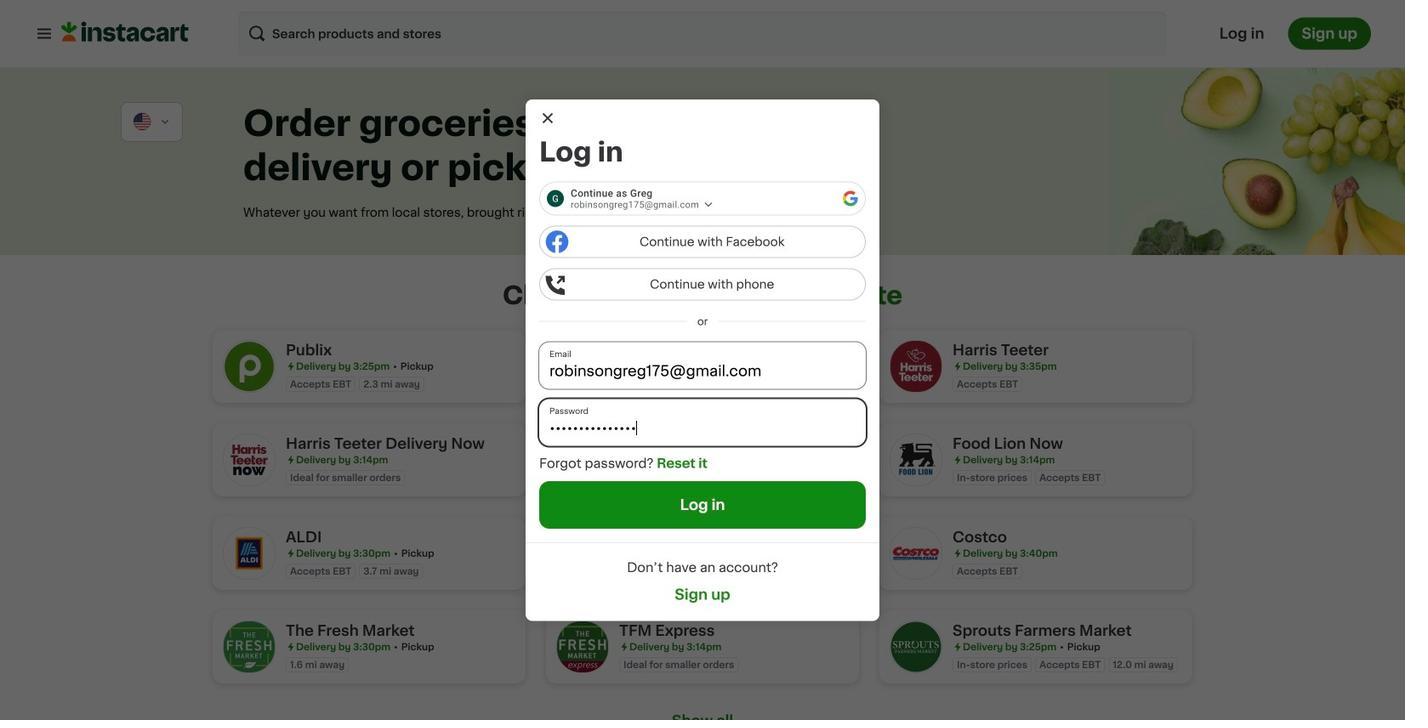 Task type: describe. For each thing, give the bounding box(es) containing it.
united states element
[[132, 111, 153, 133]]

food lion image
[[556, 434, 609, 487]]

Email email field
[[539, 342, 866, 389]]

food lion now image
[[890, 434, 943, 487]]

quick picks by publix image
[[556, 340, 609, 393]]

Password password field
[[539, 399, 866, 446]]

tfm express image
[[556, 621, 609, 674]]

aldi express image
[[556, 528, 609, 580]]

publix image
[[223, 340, 276, 393]]

the fresh market image
[[223, 621, 276, 674]]

open main menu image
[[34, 23, 54, 44]]

harris teeter delivery now image
[[223, 434, 276, 487]]

close modal image
[[539, 110, 556, 127]]



Task type: vqa. For each thing, say whether or not it's contained in the screenshot.
ALDI Express image
yes



Task type: locate. For each thing, give the bounding box(es) containing it.
instacart home image
[[61, 22, 189, 42]]

sprouts farmers market image
[[890, 621, 943, 674]]

harris teeter image
[[890, 340, 943, 393]]

aldi image
[[223, 528, 276, 580]]

costco image
[[890, 528, 943, 580]]



